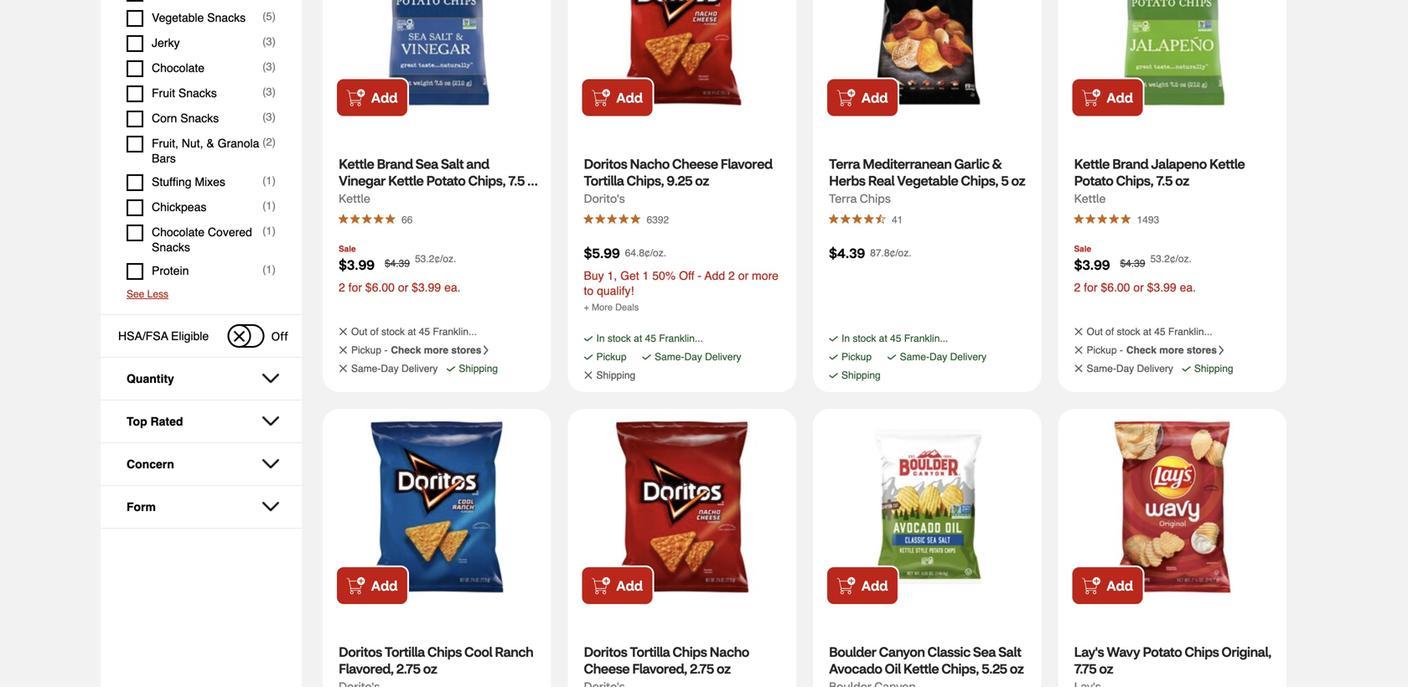 Task type: vqa. For each thing, say whether or not it's contained in the screenshot.


Task type: describe. For each thing, give the bounding box(es) containing it.
5.25
[[982, 660, 1007, 677]]

ranch
[[495, 643, 533, 661]]

top rated button
[[114, 401, 288, 443]]

fruit, nut, & granola bars ( 2 )
[[152, 136, 276, 165]]

kettle brand jalapeno kettle potato chips, 7.5 oz kettle
[[1074, 155, 1248, 206]]

chips, inside kettle brand jalapeno kettle potato chips, 7.5 oz kettle
[[1116, 172, 1154, 189]]

3 for corn snacks
[[266, 111, 272, 123]]

add button for kettle brand jalapeno kettle potato chips, 7.5 oz
[[1071, 78, 1145, 118]]

wavy
[[1107, 643, 1140, 661]]

( 3 ) for corn snacks
[[262, 111, 276, 123]]

Corn Snacks 3 items, Product Type checkbox
[[127, 106, 276, 132]]

herbs
[[829, 172, 866, 189]]

kettle inside boulder canyon classic sea salt avocado oil kettle chips, 5.25 oz
[[903, 660, 939, 677]]

granola
[[218, 137, 259, 150]]

add button for doritos nacho cheese flavored tortilla chips, 9.25 oz
[[581, 78, 654, 118]]

protein
[[152, 264, 189, 277]]

7.5 inside kettle brand sea salt and vinegar kettle potato chips, 7.5 oz
[[508, 172, 525, 189]]

more inside the buy 1, get 1 50% off - add 2 or more to qualify! + more deals
[[752, 269, 779, 283]]

chips inside the lay's wavy potato chips original, 7.75 oz
[[1185, 643, 1219, 661]]

1 inside chocolate covered snacks ( 1 )
[[266, 225, 272, 237]]

) for chickpeas
[[272, 200, 276, 212]]

chips inside the doritos tortilla chips cool ranch flavored, 2.75 oz
[[427, 643, 462, 661]]

add button for terra mediterranean garlic & herbs real vegetable chips, 5 oz
[[826, 78, 899, 118]]

2 for $6.00 or $3.99 ea. for kettle brand jalapeno kettle potato chips, 7.5 oz
[[1074, 281, 1196, 294]]

( 3 ) for chocolate
[[262, 60, 276, 73]]

64.8¢/oz.
[[625, 247, 666, 259]]

lay's
[[1074, 643, 1104, 661]]

out of stock at 45 franklin... for kettle brand jalapeno kettle potato chips, 7.5 oz
[[1087, 326, 1213, 338]]

doritos tortilla chips nacho cheese flavored, 2.75 oz
[[584, 643, 752, 677]]

( inside fruit, nut, & granola bars ( 2 )
[[262, 136, 266, 148]]

oz inside the lay's wavy potato chips original, 7.75 oz
[[1099, 660, 1113, 677]]

jerky
[[152, 36, 180, 49]]

Vegetable Snacks 5 items, Product Type checkbox
[[127, 6, 276, 31]]

original,
[[1222, 643, 1272, 661]]

53.2¢perounce. element for kettle brand jalapeno kettle potato chips, 7.5 oz
[[1151, 253, 1192, 265]]

jalapeno
[[1151, 155, 1207, 172]]

) for protein
[[272, 263, 276, 276]]

) inside chocolate covered snacks ( 1 )
[[272, 225, 276, 237]]

$3.99 down 66
[[412, 281, 441, 294]]

doritos tortilla chips cool ranch flavored, 2.75 oz
[[339, 643, 536, 677]]

kettle link for kettle brand jalapeno kettle potato chips, 7.5 oz
[[1074, 188, 1106, 208]]

hsa/fsa eligible
[[118, 329, 209, 343]]

nut,
[[182, 137, 203, 150]]

stores for kettle brand sea salt and vinegar kettle potato chips, 7.5 oz
[[451, 345, 482, 356]]

chocolate covered snacks ( 1 )
[[152, 225, 276, 254]]

) for stuffing mixes
[[272, 174, 276, 187]]

1 in from the left
[[596, 333, 605, 345]]

nacho inside doritos nacho cheese flavored tortilla chips, 9.25 oz dorito's
[[630, 155, 670, 172]]

sea inside boulder canyon classic sea salt avocado oil kettle chips, 5.25 oz
[[973, 643, 996, 661]]

brand for vinegar
[[377, 155, 413, 172]]

concern
[[127, 458, 174, 471]]

2 same-day delivery shipping from the left
[[842, 351, 987, 381]]

less
[[147, 288, 169, 300]]

66
[[402, 214, 413, 226]]

check more stores button for kettle brand jalapeno kettle potato chips, 7.5 oz
[[1127, 345, 1230, 356]]

bars
[[152, 152, 176, 165]]

this link goes to a page with all kettle brand jalapeno kettle potato chips, 7.5 oz reviews. image
[[1074, 214, 1133, 224]]

chips, inside boulder canyon classic sea salt avocado oil kettle chips, 5.25 oz
[[942, 660, 979, 677]]

top rated heading
[[127, 415, 266, 428]]

hsa/fsa
[[118, 329, 168, 343]]

5 inside option
[[266, 10, 272, 23]]

& inside fruit, nut, & granola bars ( 2 )
[[207, 137, 214, 150]]

Stuffing Mixes 1 item, Product Type checkbox
[[127, 170, 276, 195]]

( inside chocolate covered snacks ( 1 )
[[262, 225, 266, 237]]

7.75
[[1074, 660, 1097, 677]]

cheese inside doritos tortilla chips nacho cheese flavored, 2.75 oz
[[584, 660, 630, 677]]

or inside the buy 1, get 1 50% off - add 2 or more to qualify! + more deals
[[738, 269, 749, 283]]

9.25
[[667, 172, 693, 189]]

53.2¢perounce. element for kettle brand sea salt and vinegar kettle potato chips, 7.5 oz
[[415, 253, 456, 265]]

vegetable inside terra mediterranean garlic & herbs real vegetable chips, 5 oz terra chips
[[897, 172, 958, 189]]

2 down this link goes to a page with all kettle brand jalapeno kettle potato chips, 7.5 oz reviews. image
[[1074, 281, 1081, 294]]

1 in stock at 45 franklin... from the left
[[596, 333, 703, 345]]

chips, inside doritos nacho cheese flavored tortilla chips, 9.25 oz dorito's
[[627, 172, 664, 189]]

Chocolate 3 items, Product Type checkbox
[[127, 56, 276, 81]]

5 inside terra mediterranean garlic & herbs real vegetable chips, 5 oz terra chips
[[1001, 172, 1009, 189]]

stuffing
[[152, 175, 192, 189]]

2.75 for cool
[[396, 660, 421, 677]]

1 inside the buy 1, get 1 50% off - add 2 or more to qualify! + more deals
[[643, 269, 649, 283]]

quantity heading
[[127, 372, 266, 386]]

( 3 ) for jerky
[[262, 35, 276, 48]]

more
[[592, 302, 613, 313]]

64.8¢perounce. element
[[625, 247, 666, 259]]

+
[[584, 302, 589, 313]]

2 down this link goes to a page with all kettle brand sea salt and vinegar kettle potato chips, 7.5 oz reviews. image
[[339, 281, 345, 294]]

oz inside doritos nacho cheese flavored tortilla chips, 9.25 oz dorito's
[[695, 172, 709, 189]]

buy 1, get 1 50% off - add 2 or more to qualify! + more deals
[[584, 269, 782, 313]]

) inside fruit, nut, & granola bars ( 2 )
[[272, 136, 276, 148]]

to
[[584, 284, 594, 298]]

potato inside the lay's wavy potato chips original, 7.75 oz
[[1143, 643, 1182, 661]]

flavored
[[721, 155, 773, 172]]

Protein 1 item, Product Type checkbox
[[127, 259, 276, 284]]

this link goes to a page with all doritos nacho cheese flavored tortilla chips, 9.25 oz reviews. image
[[584, 214, 643, 224]]

mixes
[[195, 175, 225, 189]]

mediterranean
[[863, 155, 952, 172]]

) for chocolate
[[272, 60, 276, 73]]

fruit
[[152, 86, 175, 100]]

eligible
[[171, 329, 209, 343]]

- for kettle brand sea salt and vinegar kettle potato chips, 7.5 oz
[[384, 345, 388, 356]]

Fruit, Nut, & Granola Bars 2 items, Product Type checkbox
[[127, 132, 276, 170]]

for for kettle brand sea salt and vinegar kettle potato chips, 7.5 oz
[[348, 281, 362, 294]]

potato inside kettle brand sea salt and vinegar kettle potato chips, 7.5 oz
[[426, 172, 466, 189]]

this link goes to a page with all terra mediterranean garlic & herbs real vegetable chips, 5 oz reviews. image
[[829, 214, 888, 224]]

6392 link
[[643, 208, 673, 230]]

( 5 )
[[262, 10, 276, 23]]

2 terra from the top
[[829, 191, 857, 206]]

vegetable snacks
[[152, 11, 246, 24]]

snacks for fruit snacks
[[178, 86, 217, 100]]

doritos for doritos tortilla chips cool ranch flavored, 2.75 oz
[[339, 643, 382, 661]]

( 3 ) for fruit snacks
[[262, 86, 276, 98]]

flavored, for doritos tortilla chips nacho cheese flavored, 2.75 oz
[[632, 660, 687, 677]]

chips, inside terra mediterranean garlic & herbs real vegetable chips, 5 oz terra chips
[[961, 172, 999, 189]]

same-day delivery for kettle brand jalapeno kettle potato chips, 7.5 oz
[[1087, 363, 1174, 375]]

oz inside terra mediterranean garlic & herbs real vegetable chips, 5 oz terra chips
[[1011, 172, 1025, 189]]

get
[[620, 269, 639, 283]]

pickup - check more stores for kettle brand sea salt and vinegar kettle potato chips, 7.5 oz
[[351, 345, 482, 356]]

tortilla for doritos tortilla chips nacho cheese flavored, 2.75 oz
[[630, 643, 670, 661]]

more for kettle brand jalapeno kettle potato chips, 7.5 oz
[[1160, 345, 1184, 356]]

pickup - check more stores for kettle brand jalapeno kettle potato chips, 7.5 oz
[[1087, 345, 1217, 356]]

check more stores button for kettle brand sea salt and vinegar kettle potato chips, 7.5 oz
[[391, 345, 494, 356]]

this link goes to a page with all kettle brand sea salt and vinegar kettle potato chips, 7.5 oz reviews. image
[[339, 214, 397, 224]]

66 link
[[397, 208, 417, 230]]

stores for kettle brand jalapeno kettle potato chips, 7.5 oz
[[1187, 345, 1217, 356]]

add button for lay's wavy potato chips original, 7.75 oz
[[1071, 566, 1145, 606]]

for for kettle brand jalapeno kettle potato chips, 7.5 oz
[[1084, 281, 1098, 294]]

concern button
[[114, 443, 288, 485]]

1 same-day delivery shipping from the left
[[596, 351, 741, 381]]

2.75 for nacho
[[690, 660, 714, 677]]

$5.99
[[584, 244, 620, 262]]

snacks for corn snacks
[[180, 111, 219, 125]]

chocolate for chocolate covered snacks ( 1 )
[[152, 226, 205, 239]]

( for jerky
[[262, 35, 266, 48]]

garlic
[[954, 155, 990, 172]]

form button
[[114, 486, 288, 528]]

$3.99 down this link goes to a page with all kettle brand jalapeno kettle potato chips, 7.5 oz reviews. image
[[1074, 256, 1110, 273]]

1493 link
[[1133, 208, 1164, 230]]

salt inside boulder canyon classic sea salt avocado oil kettle chips, 5.25 oz
[[999, 643, 1021, 661]]

cool
[[464, 643, 492, 661]]

add for boulder canyon classic sea salt avocado oil kettle chips, 5.25 oz
[[862, 577, 888, 594]]

add for doritos tortilla chips nacho cheese flavored, 2.75 oz
[[616, 577, 643, 594]]

fruit snacks
[[152, 86, 217, 100]]

avocado
[[829, 660, 882, 677]]

3 for jerky
[[266, 35, 272, 48]]

$4.39 for kettle brand sea salt and vinegar kettle potato chips, 7.5 oz
[[385, 258, 410, 270]]

boulder canyon classic sea salt avocado oil kettle chips, 5.25 oz
[[829, 643, 1024, 677]]

out for kettle brand sea salt and vinegar kettle potato chips, 7.5 oz
[[351, 326, 367, 338]]

off inside the buy 1, get 1 50% off - add 2 or more to qualify! + more deals
[[679, 269, 695, 283]]

add button for doritos tortilla chips nacho cheese flavored, 2.75 oz
[[581, 566, 654, 606]]

sea inside kettle brand sea salt and vinegar kettle potato chips, 7.5 oz
[[416, 155, 438, 172]]

1 terra from the top
[[829, 155, 860, 172]]

see less
[[127, 288, 169, 300]]

( for chocolate
[[262, 60, 266, 73]]

- inside the buy 1, get 1 50% off - add 2 or more to qualify! + more deals
[[698, 269, 702, 283]]

terra chips link
[[829, 188, 891, 208]]

form
[[127, 500, 156, 514]]

87.8¢/oz.
[[870, 247, 912, 259]]

41 link
[[888, 208, 907, 230]]

1,
[[607, 269, 617, 283]]

top
[[127, 415, 147, 428]]

kettle link for kettle brand sea salt and vinegar kettle potato chips, 7.5 oz
[[339, 188, 370, 208]]

chocolate for chocolate
[[152, 61, 205, 75]]

ea. for kettle brand jalapeno kettle potato chips, 7.5 oz
[[1180, 281, 1196, 294]]

corn
[[152, 111, 177, 125]]

and
[[466, 155, 489, 172]]

Fruit Snacks 3 items, Product Type checkbox
[[127, 81, 276, 106]]

deals
[[615, 302, 639, 313]]



Task type: locate. For each thing, give the bounding box(es) containing it.
2 3 from the top
[[266, 60, 272, 73]]

3 ( 1 ) from the top
[[262, 263, 276, 276]]

53.2¢perounce. element
[[415, 253, 456, 265], [1151, 253, 1192, 265]]

potato up this link goes to a page with all kettle brand jalapeno kettle potato chips, 7.5 oz reviews. image
[[1074, 172, 1114, 189]]

terra down herbs
[[829, 191, 857, 206]]

7 ( from the top
[[262, 174, 266, 187]]

87.8¢perounce. element
[[870, 247, 912, 259]]

0 vertical spatial nacho
[[630, 155, 670, 172]]

1 horizontal spatial more
[[752, 269, 779, 283]]

1 horizontal spatial out of stock at 45 franklin...
[[1087, 326, 1213, 338]]

1 for protein
[[266, 263, 272, 276]]

2 ( 3 ) from the top
[[262, 60, 276, 73]]

1 horizontal spatial same-day delivery
[[1087, 363, 1174, 375]]

7.5 up 1493 link
[[1156, 172, 1173, 189]]

( inside "jerky 3 items, product type" option
[[262, 35, 266, 48]]

) inside "jerky 3 items, product type" option
[[272, 35, 276, 48]]

add for kettle brand sea salt and vinegar kettle potato chips, 7.5 oz
[[371, 89, 398, 106]]

1 horizontal spatial 7.5
[[1156, 172, 1173, 189]]

0 horizontal spatial 53.2¢/oz.
[[415, 253, 456, 265]]

see
[[127, 288, 144, 300]]

( for fruit snacks
[[262, 86, 266, 98]]

8 ( from the top
[[262, 200, 266, 212]]

form heading
[[127, 500, 266, 514]]

0 horizontal spatial $4.39
[[385, 258, 410, 270]]

concern heading
[[127, 458, 266, 471]]

vegetable right real
[[897, 172, 958, 189]]

2 inside the buy 1, get 1 50% off - add 2 or more to qualify! + more deals
[[728, 269, 735, 283]]

2.75 inside the doritos tortilla chips cool ranch flavored, 2.75 oz
[[396, 660, 421, 677]]

doritos for doritos tortilla chips nacho cheese flavored, 2.75 oz
[[584, 643, 627, 661]]

0 horizontal spatial 53.2¢perounce. element
[[415, 253, 456, 265]]

1 horizontal spatial of
[[1106, 326, 1114, 338]]

2 pickup - check more stores from the left
[[1087, 345, 1217, 356]]

6 ( from the top
[[262, 136, 266, 148]]

1 horizontal spatial flavored,
[[632, 660, 687, 677]]

$6.00 for kettle brand jalapeno kettle potato chips, 7.5 oz
[[1101, 281, 1130, 294]]

1 $6.00 from the left
[[365, 281, 395, 294]]

&
[[207, 137, 214, 150], [992, 155, 1002, 172]]

2 flavored, from the left
[[632, 660, 687, 677]]

2 chocolate from the top
[[152, 226, 205, 239]]

( inside stuffing mixes 1 item, product type checkbox
[[262, 174, 266, 187]]

3 ) from the top
[[272, 60, 276, 73]]

0 horizontal spatial check more stores button
[[391, 345, 494, 356]]

2 right 50%
[[728, 269, 735, 283]]

1 of from the left
[[370, 326, 379, 338]]

53.2¢perounce. element down the 66 link
[[415, 253, 456, 265]]

$4.39 for kettle brand jalapeno kettle potato chips, 7.5 oz
[[1120, 258, 1146, 270]]

0 vertical spatial 5
[[266, 10, 272, 23]]

oz inside the doritos tortilla chips cool ranch flavored, 2.75 oz
[[423, 660, 437, 677]]

potato inside kettle brand jalapeno kettle potato chips, 7.5 oz kettle
[[1074, 172, 1114, 189]]

check more stores button
[[391, 345, 494, 356], [1127, 345, 1230, 356]]

fruit,
[[152, 137, 178, 150]]

tortilla inside the doritos tortilla chips cool ranch flavored, 2.75 oz
[[385, 643, 425, 661]]

Chocolate Covered Snacks 1 item, Product Type checkbox
[[127, 220, 276, 259]]

vegetable
[[152, 11, 204, 24], [897, 172, 958, 189]]

2 in stock at 45 franklin... from the left
[[842, 333, 948, 345]]

kettle brand sea salt and vinegar kettle potato chips, 7.5 oz
[[339, 155, 527, 206]]

3 inside "option"
[[266, 86, 272, 98]]

doritos for doritos nacho cheese flavored tortilla chips, 9.25 oz dorito's
[[584, 155, 627, 172]]

0 horizontal spatial kettle link
[[339, 188, 370, 208]]

vinegar
[[339, 172, 386, 189]]

quantity button
[[114, 358, 288, 400]]

for down this link goes to a page with all kettle brand sea salt and vinegar kettle potato chips, 7.5 oz reviews. image
[[348, 281, 362, 294]]

0 horizontal spatial ea.
[[444, 281, 461, 294]]

1 2 for $6.00 or $3.99 ea. from the left
[[339, 281, 461, 294]]

salt inside kettle brand sea salt and vinegar kettle potato chips, 7.5 oz
[[441, 155, 464, 172]]

1 vertical spatial ( 1 )
[[262, 200, 276, 212]]

1 horizontal spatial 2.75
[[690, 660, 714, 677]]

0 vertical spatial vegetable
[[152, 11, 204, 24]]

( for stuffing mixes
[[262, 174, 266, 187]]

3 for fruit snacks
[[266, 86, 272, 98]]

1 for chickpeas
[[266, 200, 272, 212]]

$3.99 down 1493
[[1147, 281, 1177, 294]]

$4.39 down 66
[[385, 258, 410, 270]]

( 1 ) up chocolate covered snacks ( 1 )
[[262, 200, 276, 212]]

1 check from the left
[[391, 345, 421, 356]]

) inside the vegetable snacks 5 items, product type option
[[272, 10, 276, 23]]

0 horizontal spatial cheese
[[584, 660, 630, 677]]

terra
[[829, 155, 860, 172], [829, 191, 857, 206]]

franklin...
[[433, 326, 477, 338], [1168, 326, 1213, 338], [659, 333, 703, 345], [904, 333, 948, 345]]

price $5.99. element
[[584, 244, 620, 262]]

sale for kettle brand sea salt and vinegar kettle potato chips, 7.5 oz
[[339, 244, 356, 254]]

1 vertical spatial cheese
[[584, 660, 630, 677]]

( 1 ) inside chickpeas 1 item, product type option
[[262, 200, 276, 212]]

- for kettle brand jalapeno kettle potato chips, 7.5 oz
[[1120, 345, 1123, 356]]

& right nut,
[[207, 137, 214, 150]]

0 horizontal spatial pickup - check more stores
[[351, 345, 482, 356]]

) inside protein 1 item, product type checkbox
[[272, 263, 276, 276]]

1 horizontal spatial nacho
[[710, 643, 749, 661]]

0 horizontal spatial same-day delivery shipping
[[596, 351, 741, 381]]

1 horizontal spatial 53.2¢/oz.
[[1151, 253, 1192, 265]]

$4.39 87.8¢/oz.
[[829, 244, 912, 262]]

1 53.2¢perounce. element from the left
[[415, 253, 456, 265]]

( 1 ) inside protein 1 item, product type checkbox
[[262, 263, 276, 276]]

1 chocolate from the top
[[152, 61, 205, 75]]

5 ( from the top
[[262, 111, 266, 123]]

chips inside doritos tortilla chips nacho cheese flavored, 2.75 oz
[[673, 643, 707, 661]]

1 vertical spatial 5
[[1001, 172, 1009, 189]]

dorito's link
[[584, 188, 625, 208]]

1 horizontal spatial for
[[1084, 281, 1098, 294]]

1 kettle link from the left
[[339, 188, 370, 208]]

( for corn snacks
[[262, 111, 266, 123]]

terra up terra chips link on the right of page
[[829, 155, 860, 172]]

1 inside stuffing mixes 1 item, product type checkbox
[[266, 174, 272, 187]]

add for doritos tortilla chips cool ranch flavored, 2.75 oz
[[371, 577, 398, 594]]

potato right wavy
[[1143, 643, 1182, 661]]

1 horizontal spatial in stock at 45 franklin...
[[842, 333, 948, 345]]

corn snacks
[[152, 111, 219, 125]]

sale
[[339, 244, 356, 254], [1074, 244, 1092, 254]]

5
[[266, 10, 272, 23], [1001, 172, 1009, 189]]

for down this link goes to a page with all kettle brand jalapeno kettle potato chips, 7.5 oz reviews. image
[[1084, 281, 1098, 294]]

0 horizontal spatial flavored,
[[339, 660, 394, 677]]

3 ( from the top
[[262, 60, 266, 73]]

( inside fruit snacks 3 items, product type "option"
[[262, 86, 266, 98]]

chips, inside kettle brand sea salt and vinegar kettle potato chips, 7.5 oz
[[468, 172, 506, 189]]

( 1 ) right the mixes
[[262, 174, 276, 187]]

0 vertical spatial chocolate
[[152, 61, 205, 75]]

Jerky 3 items, Product Type checkbox
[[127, 31, 276, 56]]

1493
[[1137, 214, 1160, 226]]

$4.39 down "this link goes to a page with all terra mediterranean garlic & herbs real vegetable chips, 5 oz reviews." image
[[829, 244, 865, 262]]

7.5 right the and
[[508, 172, 525, 189]]

snacks inside the vegetable snacks 5 items, product type option
[[207, 11, 246, 24]]

Snack Bars 7 items, Product Type checkbox
[[127, 0, 276, 6]]

5 right garlic
[[1001, 172, 1009, 189]]

sea right classic
[[973, 643, 996, 661]]

or down 1493
[[1134, 281, 1144, 294]]

snacks inside fruit snacks 3 items, product type "option"
[[178, 86, 217, 100]]

1
[[266, 174, 272, 187], [266, 200, 272, 212], [266, 225, 272, 237], [266, 263, 272, 276], [643, 269, 649, 283]]

dorito's
[[584, 191, 625, 206]]

( 3 ) inside "jerky 3 items, product type" option
[[262, 35, 276, 48]]

snacks down fruit snacks 3 items, product type "option" at the top of the page
[[180, 111, 219, 125]]

( for protein
[[262, 263, 266, 276]]

buy
[[584, 269, 604, 283]]

2 horizontal spatial or
[[1134, 281, 1144, 294]]

day
[[684, 351, 702, 363], [930, 351, 948, 363], [381, 363, 399, 375], [1116, 363, 1134, 375]]

kettle link up this link goes to a page with all kettle brand sea salt and vinegar kettle potato chips, 7.5 oz reviews. image
[[339, 188, 370, 208]]

snacks down snack bars 7 items, product type option
[[207, 11, 246, 24]]

boulder
[[829, 643, 877, 661]]

add button for boulder canyon classic sea salt avocado oil kettle chips, 5.25 oz
[[826, 566, 899, 606]]

1 vertical spatial chocolate
[[152, 226, 205, 239]]

stock
[[381, 326, 405, 338], [1117, 326, 1141, 338], [608, 333, 631, 345], [853, 333, 876, 345]]

53.2¢/oz. down 1493
[[1151, 253, 1192, 265]]

chips,
[[468, 172, 506, 189], [627, 172, 664, 189], [961, 172, 999, 189], [1116, 172, 1154, 189], [942, 660, 979, 677]]

53.2¢/oz. for kettle brand jalapeno kettle potato chips, 7.5 oz
[[1151, 253, 1192, 265]]

tortilla inside doritos nacho cheese flavored tortilla chips, 9.25 oz dorito's
[[584, 172, 624, 189]]

1 horizontal spatial check more stores button
[[1127, 345, 1230, 356]]

( 1 ) down chocolate covered snacks ( 1 )
[[262, 263, 276, 276]]

out of stock at 45 franklin... for kettle brand sea salt and vinegar kettle potato chips, 7.5 oz
[[351, 326, 477, 338]]

0 horizontal spatial same-day delivery
[[351, 363, 438, 375]]

off
[[679, 269, 695, 283], [271, 329, 288, 343]]

1 horizontal spatial 2 for $6.00 or $3.99 ea.
[[1074, 281, 1196, 294]]

53.2¢/oz. for kettle brand sea salt and vinegar kettle potato chips, 7.5 oz
[[415, 253, 456, 265]]

3 inside option
[[266, 111, 272, 123]]

off inside 'button'
[[271, 329, 288, 343]]

41
[[892, 214, 903, 226]]

( for chickpeas
[[262, 200, 266, 212]]

1 for from the left
[[348, 281, 362, 294]]

potato left the and
[[426, 172, 466, 189]]

covered
[[208, 226, 252, 239]]

0 horizontal spatial sale
[[339, 244, 356, 254]]

$6.00
[[365, 281, 395, 294], [1101, 281, 1130, 294]]

0 vertical spatial cheese
[[672, 155, 718, 172]]

1 ( from the top
[[262, 10, 266, 23]]

1 vertical spatial off
[[271, 329, 288, 343]]

1 horizontal spatial pickup - check more stores
[[1087, 345, 1217, 356]]

0 horizontal spatial nacho
[[630, 155, 670, 172]]

2 for $6.00 or $3.99 ea. down 1493
[[1074, 281, 1196, 294]]

1 horizontal spatial sale
[[1074, 244, 1092, 254]]

(
[[262, 10, 266, 23], [262, 35, 266, 48], [262, 60, 266, 73], [262, 86, 266, 98], [262, 111, 266, 123], [262, 136, 266, 148], [262, 174, 266, 187], [262, 200, 266, 212], [262, 225, 266, 237], [262, 263, 266, 276]]

ea. for kettle brand sea salt and vinegar kettle potato chips, 7.5 oz
[[444, 281, 461, 294]]

6392
[[647, 214, 669, 226]]

4 ( 3 ) from the top
[[262, 111, 276, 123]]

1 same-day delivery from the left
[[351, 363, 438, 375]]

oz inside kettle brand sea salt and vinegar kettle potato chips, 7.5 oz
[[339, 189, 353, 206]]

1 horizontal spatial 53.2¢perounce. element
[[1151, 253, 1192, 265]]

1 ea. from the left
[[444, 281, 461, 294]]

2 for $6.00 or $3.99 ea. for kettle brand sea salt and vinegar kettle potato chips, 7.5 oz
[[339, 281, 461, 294]]

1 out of stock at 45 franklin... from the left
[[351, 326, 477, 338]]

1 horizontal spatial 5
[[1001, 172, 1009, 189]]

0 horizontal spatial out
[[351, 326, 367, 338]]

add for kettle brand jalapeno kettle potato chips, 7.5 oz
[[1107, 89, 1133, 106]]

1 out from the left
[[351, 326, 367, 338]]

check
[[391, 345, 421, 356], [1127, 345, 1157, 356]]

1 pickup - check more stores from the left
[[351, 345, 482, 356]]

1 brand from the left
[[377, 155, 413, 172]]

real
[[868, 172, 895, 189]]

10 ) from the top
[[272, 263, 276, 276]]

1 horizontal spatial in
[[842, 333, 850, 345]]

53.2¢perounce. element down 1493
[[1151, 253, 1192, 265]]

classic
[[928, 643, 971, 661]]

1 horizontal spatial $6.00
[[1101, 281, 1130, 294]]

tortilla for doritos tortilla chips cool ranch flavored, 2.75 oz
[[385, 643, 425, 661]]

1 3 from the top
[[266, 35, 272, 48]]

( inside "corn snacks 3 items, product type" option
[[262, 111, 266, 123]]

( 1 ) for stuffing mixes
[[262, 174, 276, 187]]

1 horizontal spatial &
[[992, 155, 1002, 172]]

( inside chickpeas 1 item, product type option
[[262, 200, 266, 212]]

53.2¢/oz.
[[415, 253, 456, 265], [1151, 253, 1192, 265]]

0 horizontal spatial off
[[271, 329, 288, 343]]

1 flavored, from the left
[[339, 660, 394, 677]]

$6.00 for kettle brand sea salt and vinegar kettle potato chips, 7.5 oz
[[365, 281, 395, 294]]

9 ) from the top
[[272, 225, 276, 237]]

flavored, for doritos tortilla chips cool ranch flavored, 2.75 oz
[[339, 660, 394, 677]]

same-day delivery
[[351, 363, 438, 375], [1087, 363, 1174, 375]]

0 vertical spatial sea
[[416, 155, 438, 172]]

1 ( 3 ) from the top
[[262, 35, 276, 48]]

0 horizontal spatial more
[[424, 345, 449, 356]]

add inside the buy 1, get 1 50% off - add 2 or more to qualify! + more deals
[[705, 269, 725, 283]]

1 up chocolate covered snacks ( 1 )
[[266, 200, 272, 212]]

0 horizontal spatial in stock at 45 franklin...
[[596, 333, 703, 345]]

7 ) from the top
[[272, 174, 276, 187]]

1 sale from the left
[[339, 244, 356, 254]]

chocolate inside option
[[152, 61, 205, 75]]

0 horizontal spatial -
[[384, 345, 388, 356]]

2 stores from the left
[[1187, 345, 1217, 356]]

2 check more stores button from the left
[[1127, 345, 1230, 356]]

in
[[596, 333, 605, 345], [842, 333, 850, 345]]

snacks inside chocolate covered snacks ( 1 )
[[152, 241, 190, 254]]

0 horizontal spatial 2 for $6.00 or $3.99 ea.
[[339, 281, 461, 294]]

chocolate down chickpeas
[[152, 226, 205, 239]]

at
[[408, 326, 416, 338], [1143, 326, 1152, 338], [634, 333, 642, 345], [879, 333, 888, 345]]

sale for kettle brand jalapeno kettle potato chips, 7.5 oz
[[1074, 244, 1092, 254]]

5 ) from the top
[[272, 111, 276, 123]]

off button
[[228, 324, 288, 348]]

chocolate up fruit snacks
[[152, 61, 205, 75]]

of for kettle brand jalapeno kettle potato chips, 7.5 oz
[[1106, 326, 1114, 338]]

2 in from the left
[[842, 333, 850, 345]]

7.5 inside kettle brand jalapeno kettle potato chips, 7.5 oz kettle
[[1156, 172, 1173, 189]]

1 right get on the left of page
[[643, 269, 649, 283]]

1 horizontal spatial cheese
[[672, 155, 718, 172]]

see less button
[[127, 284, 276, 300]]

2 2.75 from the left
[[690, 660, 714, 677]]

0 horizontal spatial stores
[[451, 345, 482, 356]]

pickup
[[351, 345, 381, 356], [1087, 345, 1117, 356], [596, 351, 627, 363], [842, 351, 872, 363]]

1 vertical spatial salt
[[999, 643, 1021, 661]]

0 horizontal spatial 7.5
[[508, 172, 525, 189]]

0 horizontal spatial potato
[[426, 172, 466, 189]]

brand for chips,
[[1112, 155, 1149, 172]]

0 horizontal spatial tortilla
[[385, 643, 425, 661]]

1 right 'covered' on the top left of the page
[[266, 225, 272, 237]]

) inside chickpeas 1 item, product type option
[[272, 200, 276, 212]]

shipping
[[459, 363, 498, 375], [1194, 363, 1234, 375], [596, 370, 636, 381], [842, 370, 881, 381]]

1 vertical spatial vegetable
[[897, 172, 958, 189]]

2 sale from the left
[[1074, 244, 1092, 254]]

1 horizontal spatial potato
[[1074, 172, 1114, 189]]

0 horizontal spatial 2.75
[[396, 660, 421, 677]]

brand up the 66 link
[[377, 155, 413, 172]]

lay's wavy potato chips original, 7.75 oz
[[1074, 643, 1274, 677]]

kettle
[[339, 155, 374, 172], [1074, 155, 1110, 172], [1210, 155, 1245, 172], [388, 172, 424, 189], [339, 191, 370, 206], [1074, 191, 1106, 206], [903, 660, 939, 677]]

sea left the and
[[416, 155, 438, 172]]

doritos inside doritos tortilla chips nacho cheese flavored, 2.75 oz
[[584, 643, 627, 661]]

1 horizontal spatial -
[[698, 269, 702, 283]]

) for vegetable snacks
[[272, 10, 276, 23]]

1 horizontal spatial off
[[679, 269, 695, 283]]

50%
[[652, 269, 676, 283]]

sale down this link goes to a page with all kettle brand jalapeno kettle potato chips, 7.5 oz reviews. image
[[1074, 244, 1092, 254]]

2.75
[[396, 660, 421, 677], [690, 660, 714, 677]]

2 $6.00 from the left
[[1101, 281, 1130, 294]]

quantity
[[127, 372, 174, 386]]

0 horizontal spatial check
[[391, 345, 421, 356]]

3 for chocolate
[[266, 60, 272, 73]]

1 for stuffing mixes
[[266, 174, 272, 187]]

) for jerky
[[272, 35, 276, 48]]

canyon
[[879, 643, 925, 661]]

1 horizontal spatial sea
[[973, 643, 996, 661]]

$6.00 down this link goes to a page with all kettle brand sea salt and vinegar kettle potato chips, 7.5 oz reviews. image
[[365, 281, 395, 294]]

3 ( 3 ) from the top
[[262, 86, 276, 98]]

) for fruit snacks
[[272, 86, 276, 98]]

Chickpeas 1 item, Product Type checkbox
[[127, 195, 276, 220]]

2 ) from the top
[[272, 35, 276, 48]]

check for kettle brand jalapeno kettle potato chips, 7.5 oz
[[1127, 345, 1157, 356]]

1 horizontal spatial kettle link
[[1074, 188, 1106, 208]]

doritos nacho cheese flavored tortilla chips, 9.25 oz dorito's
[[584, 155, 775, 206]]

2 ( from the top
[[262, 35, 266, 48]]

2 horizontal spatial tortilla
[[630, 643, 670, 661]]

1 2.75 from the left
[[396, 660, 421, 677]]

2 ea. from the left
[[1180, 281, 1196, 294]]

add for doritos nacho cheese flavored tortilla chips, 9.25 oz
[[616, 89, 643, 106]]

( 1 )
[[262, 174, 276, 187], [262, 200, 276, 212], [262, 263, 276, 276]]

2 right granola
[[266, 136, 272, 148]]

0 horizontal spatial out of stock at 45 franklin...
[[351, 326, 477, 338]]

4 ) from the top
[[272, 86, 276, 98]]

salt
[[441, 155, 464, 172], [999, 643, 1021, 661]]

nacho inside doritos tortilla chips nacho cheese flavored, 2.75 oz
[[710, 643, 749, 661]]

2 same-day delivery from the left
[[1087, 363, 1174, 375]]

1 down chocolate covered snacks ( 1 )
[[266, 263, 272, 276]]

5 down snack bars 7 items, product type option
[[266, 10, 272, 23]]

$5.99 64.8¢/oz.
[[584, 244, 666, 262]]

1 horizontal spatial out
[[1087, 326, 1103, 338]]

0 horizontal spatial of
[[370, 326, 379, 338]]

& right garlic
[[992, 155, 1002, 172]]

0 vertical spatial ( 1 )
[[262, 174, 276, 187]]

0 horizontal spatial vegetable
[[152, 11, 204, 24]]

rated
[[150, 415, 183, 428]]

0 horizontal spatial brand
[[377, 155, 413, 172]]

price $4.39. element
[[829, 244, 865, 262]]

8 ) from the top
[[272, 200, 276, 212]]

chips inside terra mediterranean garlic & herbs real vegetable chips, 5 oz terra chips
[[860, 191, 891, 206]]

1 53.2¢/oz. from the left
[[415, 253, 456, 265]]

1 vertical spatial sea
[[973, 643, 996, 661]]

top rated
[[127, 415, 183, 428]]

qualify!
[[597, 284, 634, 298]]

brand inside kettle brand sea salt and vinegar kettle potato chips, 7.5 oz
[[377, 155, 413, 172]]

1 ) from the top
[[272, 10, 276, 23]]

doritos
[[584, 155, 627, 172], [339, 643, 382, 661], [584, 643, 627, 661]]

) for corn snacks
[[272, 111, 276, 123]]

vegetable inside option
[[152, 11, 204, 24]]

1 horizontal spatial tortilla
[[584, 172, 624, 189]]

1 check more stores button from the left
[[391, 345, 494, 356]]

same-day delivery for kettle brand sea salt and vinegar kettle potato chips, 7.5 oz
[[351, 363, 438, 375]]

potato
[[426, 172, 466, 189], [1074, 172, 1114, 189], [1143, 643, 1182, 661]]

2 kettle link from the left
[[1074, 188, 1106, 208]]

2 inside fruit, nut, & granola bars ( 2 )
[[266, 136, 272, 148]]

2 check from the left
[[1127, 345, 1157, 356]]

0 horizontal spatial for
[[348, 281, 362, 294]]

tortilla inside doritos tortilla chips nacho cheese flavored, 2.75 oz
[[630, 643, 670, 661]]

& inside terra mediterranean garlic & herbs real vegetable chips, 5 oz terra chips
[[992, 155, 1002, 172]]

) inside chocolate 3 items, product type option
[[272, 60, 276, 73]]

snack bars 7 items, product type image
[[127, 0, 143, 2]]

stores
[[451, 345, 482, 356], [1187, 345, 1217, 356]]

or right 50%
[[738, 269, 749, 283]]

3
[[266, 35, 272, 48], [266, 60, 272, 73], [266, 86, 272, 98], [266, 111, 272, 123]]

( 1 ) for protein
[[262, 263, 276, 276]]

1 inside protein 1 item, product type checkbox
[[266, 263, 272, 276]]

1 horizontal spatial or
[[738, 269, 749, 283]]

chickpeas
[[152, 200, 207, 214]]

$3.99 down this link goes to a page with all kettle brand sea salt and vinegar kettle potato chips, 7.5 oz reviews. image
[[339, 256, 375, 273]]

0 horizontal spatial &
[[207, 137, 214, 150]]

brand left jalapeno
[[1112, 155, 1149, 172]]

2 horizontal spatial -
[[1120, 345, 1123, 356]]

or down 66
[[398, 281, 408, 294]]

flavored, inside doritos tortilla chips nacho cheese flavored, 2.75 oz
[[632, 660, 687, 677]]

vegetable down snack bars 7 items, product type option
[[152, 11, 204, 24]]

) inside "corn snacks 3 items, product type" option
[[272, 111, 276, 123]]

oz inside boulder canyon classic sea salt avocado oil kettle chips, 5.25 oz
[[1010, 660, 1024, 677]]

snacks for vegetable snacks
[[207, 11, 246, 24]]

for
[[348, 281, 362, 294], [1084, 281, 1098, 294]]

oz inside doritos tortilla chips nacho cheese flavored, 2.75 oz
[[717, 660, 731, 677]]

) inside stuffing mixes 1 item, product type checkbox
[[272, 174, 276, 187]]

0 vertical spatial &
[[207, 137, 214, 150]]

1 horizontal spatial same-day delivery shipping
[[842, 351, 987, 381]]

chocolate inside chocolate covered snacks ( 1 )
[[152, 226, 205, 239]]

0 vertical spatial terra
[[829, 155, 860, 172]]

1 7.5 from the left
[[508, 172, 525, 189]]

snacks inside "corn snacks 3 items, product type" option
[[180, 111, 219, 125]]

0 horizontal spatial sea
[[416, 155, 438, 172]]

more for kettle brand sea salt and vinegar kettle potato chips, 7.5 oz
[[424, 345, 449, 356]]

3 3 from the top
[[266, 86, 272, 98]]

out for kettle brand jalapeno kettle potato chips, 7.5 oz
[[1087, 326, 1103, 338]]

2 out from the left
[[1087, 326, 1103, 338]]

in stock at 45 franklin...
[[596, 333, 703, 345], [842, 333, 948, 345]]

sale down this link goes to a page with all kettle brand sea salt and vinegar kettle potato chips, 7.5 oz reviews. image
[[339, 244, 356, 254]]

2 horizontal spatial $4.39
[[1120, 258, 1146, 270]]

( inside protein 1 item, product type checkbox
[[262, 263, 266, 276]]

add for terra mediterranean garlic & herbs real vegetable chips, 5 oz
[[862, 89, 888, 106]]

2 horizontal spatial more
[[1160, 345, 1184, 356]]

2 brand from the left
[[1112, 155, 1149, 172]]

cheese
[[672, 155, 718, 172], [584, 660, 630, 677]]

( 3 ) inside "corn snacks 3 items, product type" option
[[262, 111, 276, 123]]

add for lay's wavy potato chips original, 7.75 oz
[[1107, 577, 1133, 594]]

snacks down chocolate 3 items, product type option
[[178, 86, 217, 100]]

0 vertical spatial off
[[679, 269, 695, 283]]

2 out of stock at 45 franklin... from the left
[[1087, 326, 1213, 338]]

( inside the vegetable snacks 5 items, product type option
[[262, 10, 266, 23]]

( for vegetable snacks
[[262, 10, 266, 23]]

0 horizontal spatial 5
[[266, 10, 272, 23]]

2 53.2¢/oz. from the left
[[1151, 253, 1192, 265]]

1 vertical spatial &
[[992, 155, 1002, 172]]

( 3 )
[[262, 35, 276, 48], [262, 60, 276, 73], [262, 86, 276, 98], [262, 111, 276, 123]]

7.5
[[508, 172, 525, 189], [1156, 172, 1173, 189]]

kettle link up this link goes to a page with all kettle brand jalapeno kettle potato chips, 7.5 oz reviews. image
[[1074, 188, 1106, 208]]

4 3 from the top
[[266, 111, 272, 123]]

( 3 ) inside fruit snacks 3 items, product type "option"
[[262, 86, 276, 98]]

brand inside kettle brand jalapeno kettle potato chips, 7.5 oz kettle
[[1112, 155, 1149, 172]]

9 ( from the top
[[262, 225, 266, 237]]

( 1 ) for chickpeas
[[262, 200, 276, 212]]

( inside chocolate 3 items, product type option
[[262, 60, 266, 73]]

oil
[[885, 660, 901, 677]]

1 vertical spatial nacho
[[710, 643, 749, 661]]

6 ) from the top
[[272, 136, 276, 148]]

or for kettle brand jalapeno kettle potato chips, 7.5 oz
[[1134, 281, 1144, 294]]

1 stores from the left
[[451, 345, 482, 356]]

doritos inside the doritos tortilla chips cool ranch flavored, 2.75 oz
[[339, 643, 382, 661]]

of for kettle brand sea salt and vinegar kettle potato chips, 7.5 oz
[[370, 326, 379, 338]]

2 of from the left
[[1106, 326, 1114, 338]]

add button for kettle brand sea salt and vinegar kettle potato chips, 7.5 oz
[[335, 78, 409, 118]]

out of stock at 45 franklin...
[[351, 326, 477, 338], [1087, 326, 1213, 338]]

2 for $6.00 or $3.99 ea. down 66
[[339, 281, 461, 294]]

1 horizontal spatial ea.
[[1180, 281, 1196, 294]]

terra mediterranean garlic & herbs real vegetable chips, 5 oz terra chips
[[829, 155, 1025, 206]]

1 vertical spatial terra
[[829, 191, 857, 206]]

2 vertical spatial ( 1 )
[[262, 263, 276, 276]]

2 2 for $6.00 or $3.99 ea. from the left
[[1074, 281, 1196, 294]]

$4.39 down 1493
[[1120, 258, 1146, 270]]

flavored, inside the doritos tortilla chips cool ranch flavored, 2.75 oz
[[339, 660, 394, 677]]

( 1 ) inside stuffing mixes 1 item, product type checkbox
[[262, 174, 276, 187]]

check for kettle brand sea salt and vinegar kettle potato chips, 7.5 oz
[[391, 345, 421, 356]]

1 horizontal spatial brand
[[1112, 155, 1149, 172]]

salt left the and
[[441, 155, 464, 172]]

$6.00 down this link goes to a page with all kettle brand jalapeno kettle potato chips, 7.5 oz reviews. image
[[1101, 281, 1130, 294]]

2 53.2¢perounce. element from the left
[[1151, 253, 1192, 265]]

salt right classic
[[999, 643, 1021, 661]]

2 ( 1 ) from the top
[[262, 200, 276, 212]]

add button for doritos tortilla chips cool ranch flavored, 2.75 oz
[[335, 566, 409, 606]]

or for kettle brand sea salt and vinegar kettle potato chips, 7.5 oz
[[398, 281, 408, 294]]

0 vertical spatial salt
[[441, 155, 464, 172]]

1 right the mixes
[[266, 174, 272, 187]]

2.75 inside doritos tortilla chips nacho cheese flavored, 2.75 oz
[[690, 660, 714, 677]]

1 horizontal spatial stores
[[1187, 345, 1217, 356]]

4 ( from the top
[[262, 86, 266, 98]]

of
[[370, 326, 379, 338], [1106, 326, 1114, 338]]

pickup - check more stores
[[351, 345, 482, 356], [1087, 345, 1217, 356]]

oz inside kettle brand jalapeno kettle potato chips, 7.5 oz kettle
[[1175, 172, 1189, 189]]

doritos inside doritos nacho cheese flavored tortilla chips, 9.25 oz dorito's
[[584, 155, 627, 172]]

0 horizontal spatial $6.00
[[365, 281, 395, 294]]

2 7.5 from the left
[[1156, 172, 1173, 189]]

snacks up protein
[[152, 241, 190, 254]]

1 horizontal spatial $4.39
[[829, 244, 865, 262]]

) inside fruit snacks 3 items, product type "option"
[[272, 86, 276, 98]]

2 for from the left
[[1084, 281, 1098, 294]]

0 horizontal spatial salt
[[441, 155, 464, 172]]

1 inside chickpeas 1 item, product type option
[[266, 200, 272, 212]]

0 horizontal spatial or
[[398, 281, 408, 294]]

stuffing mixes
[[152, 175, 225, 189]]

2 horizontal spatial potato
[[1143, 643, 1182, 661]]

53.2¢/oz. down the 66 link
[[415, 253, 456, 265]]

1 ( 1 ) from the top
[[262, 174, 276, 187]]

( 3 ) inside chocolate 3 items, product type option
[[262, 60, 276, 73]]

10 ( from the top
[[262, 263, 266, 276]]

45
[[419, 326, 430, 338], [1155, 326, 1166, 338], [645, 333, 656, 345], [890, 333, 901, 345]]

1 horizontal spatial check
[[1127, 345, 1157, 356]]

more
[[752, 269, 779, 283], [424, 345, 449, 356], [1160, 345, 1184, 356]]

cheese inside doritos nacho cheese flavored tortilla chips, 9.25 oz dorito's
[[672, 155, 718, 172]]



